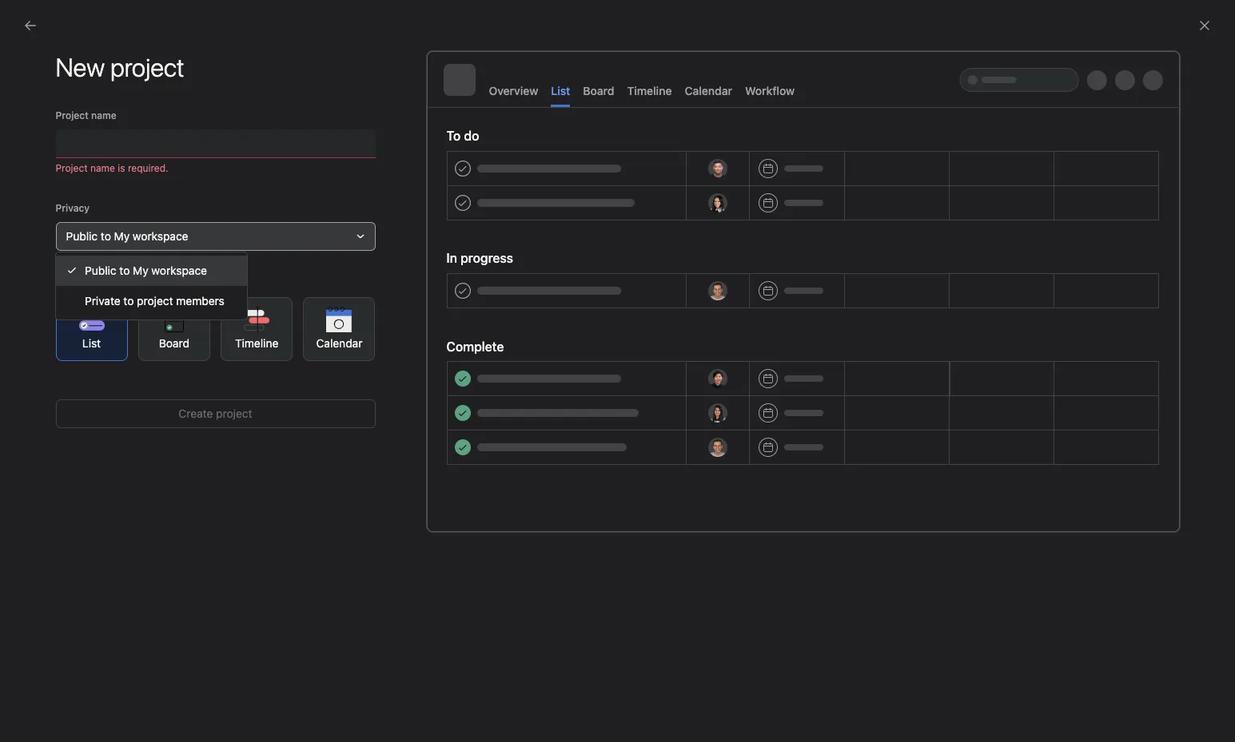 Task type: vqa. For each thing, say whether or not it's contained in the screenshot.
Add task template's task
no



Task type: describe. For each thing, give the bounding box(es) containing it.
privacy
[[56, 202, 90, 214]]

insights element
[[0, 146, 192, 254]]

my inside global element
[[42, 80, 57, 94]]

create project
[[179, 407, 252, 421]]

giraffe testing
[[42, 321, 117, 334]]

create project button
[[56, 400, 375, 429]]

invite
[[1184, 62, 1209, 74]]

project inside create project button
[[216, 407, 252, 421]]

inbox
[[42, 106, 70, 119]]

public to my workspace inside popup button
[[66, 229, 188, 243]]

projects element
[[0, 286, 192, 446]]

ts
[[1077, 62, 1089, 74]]

inbox link
[[10, 100, 182, 126]]

my tasks
[[42, 80, 87, 94]]

in progress
[[447, 251, 513, 265]]

1 vertical spatial functional
[[440, 502, 493, 516]]

my inside radio item
[[133, 264, 148, 277]]

Project name is required. text field
[[56, 130, 375, 158]]

project name is required. alert
[[56, 162, 375, 176]]

i
[[92, 423, 95, 437]]

cross- inside projects element
[[42, 346, 76, 360]]

this is a preview of your project image
[[427, 51, 1180, 532]]

2 vertical spatial to
[[123, 294, 134, 308]]

testing
[[80, 321, 117, 334]]

goals
[[42, 231, 71, 245]]

name for project name is required.
[[90, 162, 115, 174]]

projects inside dropdown button
[[19, 293, 63, 307]]

is
[[118, 162, 125, 174]]

insights
[[19, 153, 61, 166]]

1 vertical spatial calendar
[[316, 336, 363, 350]]

my inside popup button
[[114, 229, 130, 243]]

project name
[[56, 110, 117, 122]]

complete
[[447, 340, 504, 354]]

new project
[[405, 456, 467, 469]]

12
[[1142, 62, 1152, 74]]

workflow
[[745, 84, 795, 98]]

100000
[[839, 296, 881, 309]]

to inside popup button
[[101, 229, 111, 243]]

bk
[[1093, 62, 1105, 74]]

specimen
[[89, 397, 140, 411]]

workspace inside radio item
[[151, 264, 207, 277]]

1 horizontal spatial cross-functional project plan
[[405, 502, 559, 516]]

public inside radio item
[[85, 264, 116, 277]]

0 horizontal spatial board
[[159, 336, 189, 350]]

template i link
[[10, 417, 182, 443]]

octopus
[[42, 397, 86, 411]]

project for project name is required.
[[56, 162, 88, 174]]

tasks
[[60, 80, 87, 94]]

my tasks link
[[10, 74, 182, 100]]

workspace inside popup button
[[133, 229, 188, 243]]

to do
[[447, 129, 479, 143]]

global element
[[0, 39, 192, 135]]

giraffe testing link
[[10, 315, 182, 341]]

default
[[56, 277, 89, 289]]

pr
[[1110, 62, 1120, 74]]

create
[[179, 407, 213, 421]]

cross-functional project plan link inside projects element
[[10, 341, 192, 366]]



Task type: locate. For each thing, give the bounding box(es) containing it.
2 project from the top
[[56, 162, 88, 174]]

portfolios link
[[10, 200, 182, 225]]

0 horizontal spatial cross-functional project plan
[[42, 346, 192, 360]]

workspace up members on the top
[[151, 264, 207, 277]]

list right overview
[[551, 84, 570, 98]]

list box
[[429, 6, 813, 32]]

new project
[[56, 52, 184, 82]]

1 horizontal spatial timeline
[[627, 84, 672, 98]]

required.
[[128, 162, 168, 174]]

invite button
[[1164, 57, 1216, 79]]

cross-functional project plan link
[[10, 341, 192, 366], [334, 487, 812, 536]]

projects button
[[0, 293, 63, 309]]

0 horizontal spatial cross-functional project plan link
[[10, 341, 192, 366]]

new
[[405, 456, 428, 469]]

home
[[42, 54, 72, 68]]

name for project name
[[91, 110, 117, 122]]

0 vertical spatial plan
[[170, 346, 192, 360]]

0 vertical spatial workspace
[[133, 229, 188, 243]]

1 horizontal spatial list
[[551, 84, 570, 98]]

template i
[[42, 423, 95, 437]]

functional down new project
[[440, 502, 493, 516]]

close image
[[1198, 19, 1211, 32]]

to right private on the top left of page
[[123, 294, 134, 308]]

project
[[56, 110, 89, 122], [56, 162, 88, 174]]

1 vertical spatial my
[[114, 229, 130, 243]]

public up private on the top left of page
[[85, 264, 116, 277]]

0 vertical spatial project
[[56, 110, 89, 122]]

projects up new
[[347, 401, 406, 420]]

project name is required.
[[56, 162, 168, 174]]

0 horizontal spatial my
[[42, 80, 57, 94]]

1 vertical spatial cross-
[[405, 502, 440, 516]]

public down portfolios link
[[66, 229, 98, 243]]

0 vertical spatial to
[[101, 229, 111, 243]]

1 horizontal spatial cross-
[[405, 502, 440, 516]]

1 project from the top
[[56, 110, 89, 122]]

public to my workspace down portfolios link
[[66, 229, 188, 243]]

1 vertical spatial name
[[90, 162, 115, 174]]

0 horizontal spatial plan
[[170, 346, 192, 360]]

1 horizontal spatial plan
[[536, 502, 559, 516]]

0 vertical spatial list
[[551, 84, 570, 98]]

project up reporting
[[56, 162, 88, 174]]

0 horizontal spatial projects
[[19, 293, 63, 307]]

members (12)
[[347, 131, 447, 150]]

0 vertical spatial cross-
[[42, 346, 76, 360]]

board
[[583, 84, 614, 98], [159, 336, 189, 350]]

my left tasks in the top left of the page
[[42, 80, 57, 94]]

0 vertical spatial name
[[91, 110, 117, 122]]

project
[[137, 294, 173, 308], [131, 346, 167, 360], [216, 407, 252, 421], [431, 456, 467, 469], [496, 502, 533, 516]]

cross-
[[42, 346, 76, 360], [405, 502, 440, 516]]

my
[[42, 80, 57, 94], [114, 229, 130, 243], [133, 264, 148, 277]]

functional inside projects element
[[76, 346, 128, 360]]

0 vertical spatial board
[[583, 84, 614, 98]]

insights button
[[0, 152, 61, 168]]

1 horizontal spatial cross-functional project plan link
[[334, 487, 812, 536]]

default view
[[56, 277, 113, 289]]

hide sidebar image
[[21, 13, 34, 26]]

giraffe
[[42, 321, 77, 334]]

1 horizontal spatial functional
[[440, 502, 493, 516]]

view
[[92, 277, 113, 289]]

1 horizontal spatial projects
[[347, 401, 406, 420]]

name down my tasks link on the left top of the page
[[91, 110, 117, 122]]

to right view
[[119, 264, 130, 277]]

1 vertical spatial board
[[159, 336, 189, 350]]

1 vertical spatial cross-functional project plan link
[[334, 487, 812, 536]]

list
[[551, 84, 570, 98], [82, 336, 101, 350]]

1 horizontal spatial board
[[583, 84, 614, 98]]

public inside popup button
[[66, 229, 98, 243]]

0 vertical spatial public
[[66, 229, 98, 243]]

public to my workspace
[[66, 229, 188, 243], [85, 264, 207, 277]]

1 vertical spatial cross-functional project plan
[[405, 502, 559, 516]]

0 vertical spatial my
[[42, 80, 57, 94]]

cross-functional project plan
[[42, 346, 192, 360], [405, 502, 559, 516]]

cross- down the giraffe
[[42, 346, 76, 360]]

to inside radio item
[[119, 264, 130, 277]]

1 vertical spatial projects
[[347, 401, 406, 420]]

project down tasks in the top left of the page
[[56, 110, 89, 122]]

0 vertical spatial cross-functional project plan link
[[10, 341, 192, 366]]

0 horizontal spatial timeline
[[235, 336, 278, 350]]

my up private to project members
[[133, 264, 148, 277]]

reporting link
[[10, 174, 182, 200]]

project for project name
[[56, 110, 89, 122]]

workspace up public to my workspace radio item
[[133, 229, 188, 243]]

to
[[101, 229, 111, 243], [119, 264, 130, 277], [123, 294, 134, 308]]

public to my workspace inside radio item
[[85, 264, 207, 277]]

calendar
[[685, 84, 732, 98], [316, 336, 363, 350]]

1 vertical spatial public
[[85, 264, 116, 277]]

reporting
[[42, 180, 92, 193]]

cross-functional project plan down new project
[[405, 502, 559, 516]]

home link
[[10, 49, 182, 74]]

ja
[[1126, 62, 1136, 74]]

plan inside projects element
[[170, 346, 192, 360]]

functional down testing
[[76, 346, 128, 360]]

2 horizontal spatial my
[[133, 264, 148, 277]]

public to my workspace button
[[56, 222, 375, 251]]

cross- down new
[[405, 502, 440, 516]]

1 vertical spatial project
[[56, 162, 88, 174]]

portfolios
[[42, 205, 91, 219]]

0 vertical spatial public to my workspace
[[66, 229, 188, 243]]

public to my workspace radio item
[[56, 256, 247, 286]]

0 vertical spatial calendar
[[685, 84, 732, 98]]

2 vertical spatial my
[[133, 264, 148, 277]]

overview
[[489, 84, 538, 98]]

1 horizontal spatial calendar
[[685, 84, 732, 98]]

octopus specimen link
[[10, 392, 182, 417]]

name left 'is'
[[90, 162, 115, 174]]

1 vertical spatial plan
[[536, 502, 559, 516]]

0 vertical spatial timeline
[[627, 84, 672, 98]]

workspace
[[133, 229, 188, 243], [151, 264, 207, 277]]

go back image
[[24, 19, 37, 32]]

1 vertical spatial to
[[119, 264, 130, 277]]

0 horizontal spatial calendar
[[316, 336, 363, 350]]

template
[[42, 423, 89, 437]]

functional
[[76, 346, 128, 360], [440, 502, 493, 516]]

project inside projects element
[[131, 346, 167, 360]]

name inside alert
[[90, 162, 115, 174]]

projects
[[19, 293, 63, 307], [347, 401, 406, 420]]

1 vertical spatial list
[[82, 336, 101, 350]]

0 vertical spatial cross-functional project plan
[[42, 346, 192, 360]]

to down portfolios link
[[101, 229, 111, 243]]

plan
[[170, 346, 192, 360], [536, 502, 559, 516]]

0 vertical spatial projects
[[19, 293, 63, 307]]

1 horizontal spatial my
[[114, 229, 130, 243]]

1 vertical spatial public to my workspace
[[85, 264, 207, 277]]

projects up the giraffe
[[19, 293, 63, 307]]

name
[[91, 110, 117, 122], [90, 162, 115, 174]]

1 vertical spatial timeline
[[235, 336, 278, 350]]

private to project members
[[85, 294, 225, 308]]

list down testing
[[82, 336, 101, 350]]

project inside alert
[[56, 162, 88, 174]]

0 vertical spatial functional
[[76, 346, 128, 360]]

public to my workspace up private to project members
[[85, 264, 207, 277]]

timeline
[[627, 84, 672, 98], [235, 336, 278, 350]]

members
[[176, 294, 225, 308]]

goals link
[[10, 225, 182, 251]]

0 horizontal spatial cross-
[[42, 346, 76, 360]]

0 horizontal spatial list
[[82, 336, 101, 350]]

cross-functional project plan down testing
[[42, 346, 192, 360]]

octopus specimen
[[42, 397, 140, 411]]

my down portfolios link
[[114, 229, 130, 243]]

0 horizontal spatial functional
[[76, 346, 128, 360]]

1 vertical spatial workspace
[[151, 264, 207, 277]]

public
[[66, 229, 98, 243], [85, 264, 116, 277]]

private
[[85, 294, 120, 308]]

cross-functional project plan inside projects element
[[42, 346, 192, 360]]



